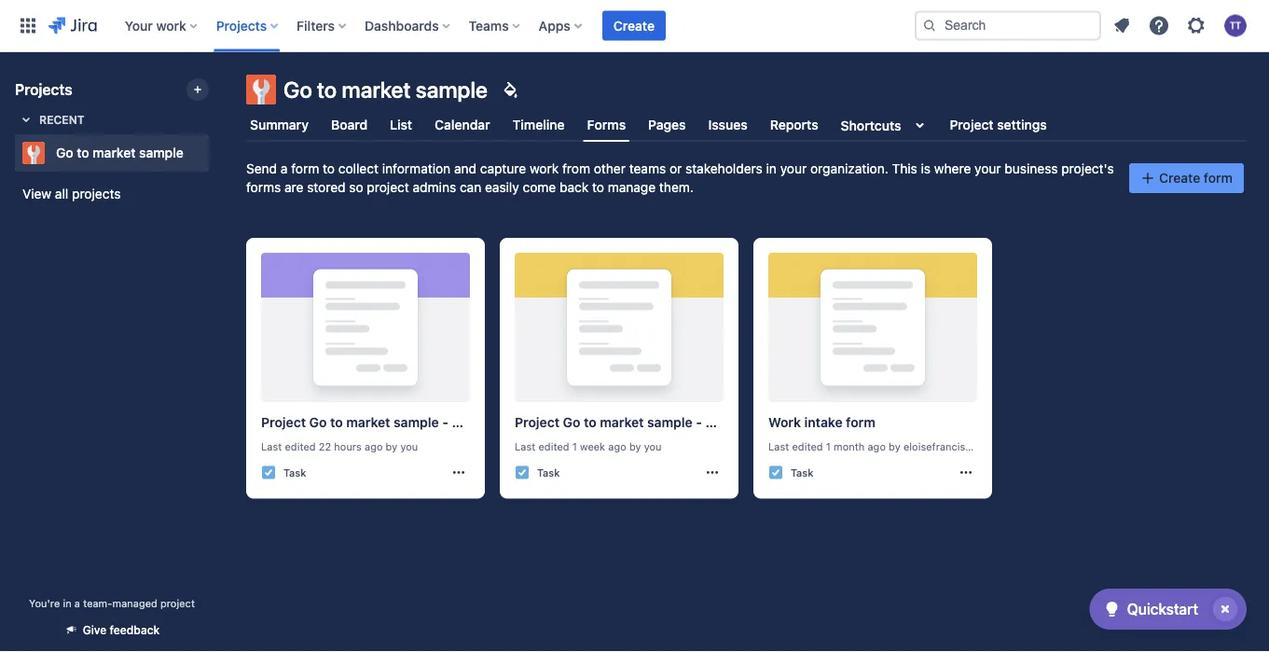 Task type: locate. For each thing, give the bounding box(es) containing it.
project's
[[1062, 161, 1115, 176]]

are
[[285, 180, 304, 195]]

timeline
[[513, 117, 565, 132]]

form for work intake form
[[846, 415, 876, 430]]

0 horizontal spatial edited
[[285, 440, 316, 452]]

to
[[317, 77, 337, 103], [77, 145, 89, 160], [323, 161, 335, 176], [592, 180, 604, 195], [330, 415, 343, 430], [584, 415, 597, 430]]

teams
[[630, 161, 666, 176]]

issues link
[[705, 108, 752, 142]]

1 you from the left
[[401, 440, 418, 452]]

project settings
[[950, 117, 1047, 132]]

1 horizontal spatial projects
[[216, 18, 267, 33]]

1 last from the left
[[261, 440, 282, 452]]

0 horizontal spatial your
[[781, 161, 807, 176]]

notifications image
[[1111, 14, 1134, 37]]

last edited 1 month ago by eloisefrancis23
[[769, 440, 979, 452]]

you right week
[[644, 440, 662, 452]]

project up last edited 22 hours ago by you
[[261, 415, 306, 430]]

0 horizontal spatial form actions image
[[452, 465, 466, 480]]

banner containing your work
[[0, 0, 1270, 52]]

go up 22
[[309, 415, 327, 430]]

1 horizontal spatial work
[[530, 161, 559, 176]]

1 vertical spatial work
[[530, 161, 559, 176]]

0 horizontal spatial project
[[261, 415, 306, 430]]

1 by from the left
[[386, 440, 398, 452]]

project right so
[[367, 180, 409, 195]]

1 vertical spatial in
[[63, 597, 72, 609]]

form left intake
[[738, 415, 770, 430]]

0 horizontal spatial by
[[386, 440, 398, 452]]

your
[[781, 161, 807, 176], [975, 161, 1002, 176]]

filters button
[[291, 11, 354, 41]]

2 last from the left
[[515, 440, 536, 452]]

3 form actions image from the left
[[959, 465, 974, 480]]

2 form from the left
[[738, 415, 770, 430]]

2 - from the left
[[696, 415, 702, 430]]

projects inside 'popup button'
[[216, 18, 267, 33]]

last down work on the bottom right of page
[[769, 440, 790, 452]]

settings
[[998, 117, 1047, 132]]

edited left 22
[[285, 440, 316, 452]]

collapse recent projects image
[[15, 108, 37, 131]]

Search field
[[915, 11, 1102, 41]]

1 ago from the left
[[365, 440, 383, 452]]

create form
[[1160, 170, 1233, 186]]

2 ago from the left
[[609, 440, 627, 452]]

1 horizontal spatial in
[[766, 161, 777, 176]]

0 vertical spatial go to market sample
[[284, 77, 488, 103]]

0 horizontal spatial projects
[[15, 81, 72, 98]]

summary
[[250, 117, 309, 132]]

1 horizontal spatial project
[[367, 180, 409, 195]]

ago right month
[[868, 440, 886, 452]]

1 horizontal spatial create
[[1160, 170, 1201, 186]]

form for send a form to collect information and capture work from other teams or stakeholders in your organization. this is where your business project's forms are stored so project admins can easily come back to manage them.
[[291, 161, 319, 176]]

to up last edited 1 week ago by you
[[584, 415, 597, 430]]

projects left filters
[[216, 18, 267, 33]]

1 horizontal spatial you
[[644, 440, 662, 452]]

pages
[[649, 117, 686, 132]]

create right "apps" popup button
[[614, 18, 655, 33]]

create for create form
[[1160, 170, 1201, 186]]

task for last edited 22 hours ago by you
[[284, 466, 307, 478]]

2 form actions image from the left
[[705, 465, 720, 480]]

all
[[55, 186, 68, 202]]

1 horizontal spatial your
[[975, 161, 1002, 176]]

1 horizontal spatial -
[[696, 415, 702, 430]]

2 edited from the left
[[539, 440, 570, 452]]

work inside send a form to collect information and capture work from other teams or stakeholders in your organization. this is where your business project's forms are stored so project admins can easily come back to manage them.
[[530, 161, 559, 176]]

last left 22
[[261, 440, 282, 452]]

work
[[156, 18, 186, 33], [530, 161, 559, 176]]

ago right hours
[[365, 440, 383, 452]]

banner
[[0, 0, 1270, 52]]

ago for hours
[[365, 440, 383, 452]]

you
[[401, 440, 418, 452], [644, 440, 662, 452]]

1 horizontal spatial form
[[846, 415, 876, 430]]

1 horizontal spatial go to market sample
[[284, 77, 488, 103]]

jira image
[[49, 14, 97, 37], [49, 14, 97, 37]]

2 horizontal spatial last
[[769, 440, 790, 452]]

2 horizontal spatial ago
[[868, 440, 886, 452]]

go to market sample up view all projects link
[[56, 145, 184, 160]]

2 by from the left
[[630, 440, 641, 452]]

create inside button
[[1160, 170, 1201, 186]]

task
[[452, 415, 481, 430], [706, 415, 735, 430], [284, 466, 307, 478], [537, 466, 560, 478], [791, 466, 814, 478]]

1 left month
[[826, 440, 831, 452]]

2 horizontal spatial form actions image
[[959, 465, 974, 480]]

can
[[460, 180, 482, 195]]

a up the "are"
[[281, 161, 288, 176]]

your work button
[[119, 11, 205, 41]]

0 horizontal spatial 1
[[573, 440, 577, 452]]

0 vertical spatial projects
[[216, 18, 267, 33]]

go to market sample up list
[[284, 77, 488, 103]]

ago
[[365, 440, 383, 452], [609, 440, 627, 452], [868, 440, 886, 452]]

1 left week
[[573, 440, 577, 452]]

board
[[331, 117, 368, 132]]

project for last edited 1 week ago by you
[[515, 415, 560, 430]]

a left team-
[[74, 597, 80, 609]]

summary link
[[246, 108, 313, 142]]

edited left week
[[539, 440, 570, 452]]

by for month
[[889, 440, 901, 452]]

1 form from the left
[[484, 415, 517, 430]]

edited
[[285, 440, 316, 452], [539, 440, 570, 452], [792, 440, 823, 452]]

you for last edited 1 week ago by you
[[644, 440, 662, 452]]

project up last edited 1 week ago by you
[[515, 415, 560, 430]]

tab list
[[235, 108, 1259, 142]]

1 horizontal spatial form
[[738, 415, 770, 430]]

task for last edited 1 month ago by eloisefrancis23
[[791, 466, 814, 478]]

2 project go to market sample - task form from the left
[[515, 415, 770, 430]]

ago right week
[[609, 440, 627, 452]]

by right hours
[[386, 440, 398, 452]]

form actions image
[[452, 465, 466, 480], [705, 465, 720, 480], [959, 465, 974, 480]]

market up hours
[[346, 415, 390, 430]]

1 project go to market sample - task form from the left
[[261, 415, 517, 430]]

project
[[367, 180, 409, 195], [160, 597, 195, 609]]

- for last edited 22 hours ago by you
[[442, 415, 449, 430]]

your
[[125, 18, 153, 33]]

stored
[[307, 180, 346, 195]]

-
[[442, 415, 449, 430], [696, 415, 702, 430]]

1 1 from the left
[[573, 440, 577, 452]]

go to market sample
[[284, 77, 488, 103], [56, 145, 184, 160]]

create inside button
[[614, 18, 655, 33]]

to up stored
[[323, 161, 335, 176]]

2 horizontal spatial by
[[889, 440, 901, 452]]

projects
[[216, 18, 267, 33], [15, 81, 72, 98]]

0 vertical spatial work
[[156, 18, 186, 33]]

sample left add to starred image
[[139, 145, 184, 160]]

you right hours
[[401, 440, 418, 452]]

go up summary
[[284, 77, 312, 103]]

0 horizontal spatial work
[[156, 18, 186, 33]]

1 horizontal spatial form actions image
[[705, 465, 720, 480]]

work right your
[[156, 18, 186, 33]]

come
[[523, 180, 556, 195]]

2 horizontal spatial form
[[1204, 170, 1233, 186]]

is
[[921, 161, 931, 176]]

1 horizontal spatial project
[[515, 415, 560, 430]]

0 vertical spatial project
[[367, 180, 409, 195]]

give feedback
[[83, 624, 160, 637]]

0 horizontal spatial project
[[160, 597, 195, 609]]

appswitcher icon image
[[17, 14, 39, 37]]

3 ago from the left
[[868, 440, 886, 452]]

2 1 from the left
[[826, 440, 831, 452]]

your down reports link
[[781, 161, 807, 176]]

project right managed
[[160, 597, 195, 609]]

project up "where"
[[950, 117, 994, 132]]

2 horizontal spatial edited
[[792, 440, 823, 452]]

last
[[261, 440, 282, 452], [515, 440, 536, 452], [769, 440, 790, 452]]

form for last edited 22 hours ago by you
[[484, 415, 517, 430]]

1 for go
[[573, 440, 577, 452]]

form inside send a form to collect information and capture work from other teams or stakeholders in your organization. this is where your business project's forms are stored so project admins can easily come back to manage them.
[[291, 161, 319, 176]]

0 vertical spatial create
[[614, 18, 655, 33]]

0 vertical spatial a
[[281, 161, 288, 176]]

in right the stakeholders
[[766, 161, 777, 176]]

create right project's
[[1160, 170, 1201, 186]]

reports link
[[767, 108, 823, 142]]

search image
[[923, 18, 938, 33]]

3 by from the left
[[889, 440, 901, 452]]

quickstart
[[1128, 600, 1199, 618]]

issues
[[709, 117, 748, 132]]

1 horizontal spatial ago
[[609, 440, 627, 452]]

by
[[386, 440, 398, 452], [630, 440, 641, 452], [889, 440, 901, 452]]

market up list
[[342, 77, 411, 103]]

last for last edited 1 week ago by you
[[515, 440, 536, 452]]

0 horizontal spatial you
[[401, 440, 418, 452]]

1 horizontal spatial a
[[281, 161, 288, 176]]

1
[[573, 440, 577, 452], [826, 440, 831, 452]]

to up board
[[317, 77, 337, 103]]

or
[[670, 161, 682, 176]]

capture
[[480, 161, 526, 176]]

form actions image for last edited 1 week ago by you
[[705, 465, 720, 480]]

edited for month
[[792, 440, 823, 452]]

form
[[484, 415, 517, 430], [738, 415, 770, 430]]

project go to market sample - task form for last edited 22 hours ago by you
[[261, 415, 517, 430]]

3 last from the left
[[769, 440, 790, 452]]

form up last edited 1 week ago by you
[[484, 415, 517, 430]]

2 you from the left
[[644, 440, 662, 452]]

project settings link
[[946, 108, 1051, 142]]

1 your from the left
[[781, 161, 807, 176]]

and
[[454, 161, 477, 176]]

0 horizontal spatial form
[[291, 161, 319, 176]]

0 vertical spatial in
[[766, 161, 777, 176]]

project for last edited 22 hours ago by you
[[261, 415, 306, 430]]

3 edited from the left
[[792, 440, 823, 452]]

work up come at left
[[530, 161, 559, 176]]

1 horizontal spatial edited
[[539, 440, 570, 452]]

1 edited from the left
[[285, 440, 316, 452]]

to up last edited 22 hours ago by you
[[330, 415, 343, 430]]

project
[[950, 117, 994, 132], [261, 415, 306, 430], [515, 415, 560, 430]]

0 horizontal spatial in
[[63, 597, 72, 609]]

by right week
[[630, 440, 641, 452]]

1 horizontal spatial 1
[[826, 440, 831, 452]]

1 vertical spatial create
[[1160, 170, 1201, 186]]

edited down work intake form
[[792, 440, 823, 452]]

manage
[[608, 180, 656, 195]]

1 form actions image from the left
[[452, 465, 466, 480]]

1 vertical spatial a
[[74, 597, 80, 609]]

0 horizontal spatial ago
[[365, 440, 383, 452]]

0 horizontal spatial form
[[484, 415, 517, 430]]

view
[[22, 186, 51, 202]]

0 horizontal spatial last
[[261, 440, 282, 452]]

1 - from the left
[[442, 415, 449, 430]]

a
[[281, 161, 288, 176], [74, 597, 80, 609]]

form actions image for last edited 1 month ago by eloisefrancis23
[[959, 465, 974, 480]]

1 vertical spatial project
[[160, 597, 195, 609]]

by right month
[[889, 440, 901, 452]]

0 horizontal spatial go to market sample
[[56, 145, 184, 160]]

in
[[766, 161, 777, 176], [63, 597, 72, 609]]

go
[[284, 77, 312, 103], [56, 145, 73, 160], [309, 415, 327, 430], [563, 415, 581, 430]]

sample inside go to market sample link
[[139, 145, 184, 160]]

your right "where"
[[975, 161, 1002, 176]]

project go to market sample - task form up week
[[515, 415, 770, 430]]

1 horizontal spatial last
[[515, 440, 536, 452]]

forms
[[587, 117, 626, 132]]

1 horizontal spatial by
[[630, 440, 641, 452]]

0 horizontal spatial -
[[442, 415, 449, 430]]

in right you're
[[63, 597, 72, 609]]

recent
[[39, 113, 84, 126]]

project go to market sample - task form for last edited 1 week ago by you
[[515, 415, 770, 430]]

project go to market sample - task form up hours
[[261, 415, 517, 430]]

last left week
[[515, 440, 536, 452]]

projects up collapse recent projects image in the left of the page
[[15, 81, 72, 98]]

0 horizontal spatial create
[[614, 18, 655, 33]]

form
[[291, 161, 319, 176], [1204, 170, 1233, 186], [846, 415, 876, 430]]



Task type: vqa. For each thing, say whether or not it's contained in the screenshot.
Field configuration schemes Field
no



Task type: describe. For each thing, give the bounding box(es) containing it.
set background color image
[[499, 78, 521, 101]]

forms
[[246, 180, 281, 195]]

ago for month
[[868, 440, 886, 452]]

dashboards button
[[359, 11, 458, 41]]

22
[[319, 440, 331, 452]]

dismiss quickstart image
[[1211, 594, 1241, 624]]

last edited 1 week ago by you
[[515, 440, 662, 452]]

send a form to collect information and capture work from other teams or stakeholders in your organization. this is where your business project's forms are stored so project admins can easily come back to manage them.
[[246, 161, 1115, 195]]

filters
[[297, 18, 335, 33]]

month
[[834, 440, 865, 452]]

market up view all projects link
[[93, 145, 136, 160]]

hours
[[334, 440, 362, 452]]

give feedback button
[[53, 615, 171, 645]]

create form button
[[1130, 163, 1245, 193]]

sample up last edited 22 hours ago by you
[[394, 415, 439, 430]]

go to market sample link
[[15, 134, 202, 172]]

by for hours
[[386, 440, 398, 452]]

to down other
[[592, 180, 604, 195]]

primary element
[[11, 0, 915, 52]]

work
[[769, 415, 801, 430]]

quickstart button
[[1090, 589, 1247, 630]]

list
[[390, 117, 412, 132]]

team-
[[83, 597, 112, 609]]

your profile and settings image
[[1225, 14, 1247, 37]]

other
[[594, 161, 626, 176]]

give
[[83, 624, 107, 637]]

stakeholders
[[686, 161, 763, 176]]

business
[[1005, 161, 1058, 176]]

you're
[[29, 597, 60, 609]]

calendar
[[435, 117, 490, 132]]

settings image
[[1186, 14, 1208, 37]]

task for last edited 1 week ago by you
[[537, 466, 560, 478]]

from
[[563, 161, 591, 176]]

ago for week
[[609, 440, 627, 452]]

1 for intake
[[826, 440, 831, 452]]

teams
[[469, 18, 509, 33]]

you for last edited 22 hours ago by you
[[401, 440, 418, 452]]

where
[[935, 161, 971, 176]]

2 your from the left
[[975, 161, 1002, 176]]

shortcuts button
[[837, 108, 935, 142]]

market up week
[[600, 415, 644, 430]]

managed
[[112, 597, 157, 609]]

last edited 22 hours ago by you
[[261, 440, 418, 452]]

projects button
[[211, 11, 286, 41]]

1 vertical spatial projects
[[15, 81, 72, 98]]

eloisefrancis23
[[904, 440, 979, 452]]

view all projects
[[22, 186, 121, 202]]

organization.
[[811, 161, 889, 176]]

reports
[[770, 117, 819, 132]]

dashboards
[[365, 18, 439, 33]]

week
[[580, 440, 606, 452]]

last for last edited 22 hours ago by you
[[261, 440, 282, 452]]

pages link
[[645, 108, 690, 142]]

back
[[560, 180, 589, 195]]

check image
[[1101, 598, 1124, 620]]

a inside send a form to collect information and capture work from other teams or stakeholders in your organization. this is where your business project's forms are stored so project admins can easily come back to manage them.
[[281, 161, 288, 176]]

information
[[382, 161, 451, 176]]

work intake form
[[769, 415, 876, 430]]

projects
[[72, 186, 121, 202]]

add to starred image
[[203, 142, 226, 164]]

create for create
[[614, 18, 655, 33]]

in inside send a form to collect information and capture work from other teams or stakeholders in your organization. this is where your business project's forms are stored so project admins can easily come back to manage them.
[[766, 161, 777, 176]]

list link
[[386, 108, 416, 142]]

your work
[[125, 18, 186, 33]]

collect
[[339, 161, 379, 176]]

feedback
[[110, 624, 160, 637]]

so
[[349, 180, 364, 195]]

sample up last edited 1 week ago by you
[[648, 415, 693, 430]]

go up last edited 1 week ago by you
[[563, 415, 581, 430]]

create project image
[[190, 82, 205, 97]]

intake
[[805, 415, 843, 430]]

edited for hours
[[285, 440, 316, 452]]

sample up calendar
[[416, 77, 488, 103]]

project inside send a form to collect information and capture work from other teams or stakeholders in your organization. this is where your business project's forms are stored so project admins can easily come back to manage them.
[[367, 180, 409, 195]]

go down recent at the top left of the page
[[56, 145, 73, 160]]

by for week
[[630, 440, 641, 452]]

2 horizontal spatial project
[[950, 117, 994, 132]]

this
[[892, 161, 918, 176]]

help image
[[1148, 14, 1171, 37]]

last for last edited 1 month ago by eloisefrancis23
[[769, 440, 790, 452]]

to down recent at the top left of the page
[[77, 145, 89, 160]]

send
[[246, 161, 277, 176]]

form inside button
[[1204, 170, 1233, 186]]

teams button
[[463, 11, 528, 41]]

tab list containing forms
[[235, 108, 1259, 142]]

timeline link
[[509, 108, 569, 142]]

them.
[[660, 180, 694, 195]]

form for last edited 1 week ago by you
[[738, 415, 770, 430]]

0 horizontal spatial a
[[74, 597, 80, 609]]

form actions image for last edited 22 hours ago by you
[[452, 465, 466, 480]]

apps
[[539, 18, 571, 33]]

work inside your work popup button
[[156, 18, 186, 33]]

edited for week
[[539, 440, 570, 452]]

calendar link
[[431, 108, 494, 142]]

board link
[[327, 108, 371, 142]]

- for last edited 1 week ago by you
[[696, 415, 702, 430]]

you're in a team-managed project
[[29, 597, 195, 609]]

1 vertical spatial go to market sample
[[56, 145, 184, 160]]

create button
[[603, 11, 666, 41]]

apps button
[[533, 11, 589, 41]]

shortcuts
[[841, 117, 902, 133]]

view all projects link
[[15, 177, 209, 211]]

admins
[[413, 180, 456, 195]]

easily
[[485, 180, 519, 195]]



